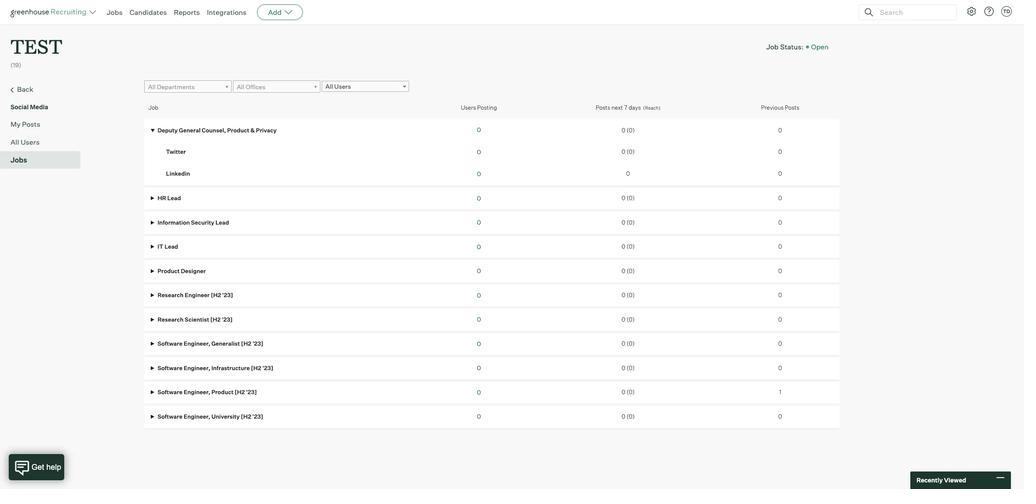 Task type: describe. For each thing, give the bounding box(es) containing it.
0 link for hr lead
[[477, 194, 481, 202]]

viewed
[[944, 477, 966, 484]]

td button
[[1001, 6, 1012, 17]]

job for job
[[149, 104, 158, 111]]

it
[[158, 243, 163, 250]]

software engineer, product [h2 '23]
[[156, 389, 257, 396]]

0 link for it lead
[[477, 243, 481, 250]]

(0) for software engineer, infrastructure [h2 '23]
[[627, 364, 635, 371]]

all for the right all users link
[[325, 83, 333, 90]]

test link
[[10, 24, 62, 61]]

1 0 (0) from the top
[[622, 127, 635, 134]]

hr
[[158, 195, 166, 202]]

'23] up generalist
[[222, 316, 233, 323]]

Search text field
[[878, 6, 948, 19]]

(0) for software engineer, university [h2 '23]
[[627, 413, 635, 420]]

1 (0) from the top
[[627, 127, 635, 134]]

0 vertical spatial jobs link
[[107, 8, 123, 17]]

previous
[[761, 104, 784, 111]]

scientist
[[185, 316, 209, 323]]

status:
[[780, 42, 804, 51]]

engineer, for product
[[184, 389, 210, 396]]

0 horizontal spatial all users link
[[10, 137, 77, 147]]

test
[[10, 33, 62, 59]]

2 (0) from the top
[[627, 148, 635, 155]]

3 0 link from the top
[[477, 170, 481, 178]]

add button
[[257, 4, 303, 20]]

2 0 link from the top
[[477, 148, 481, 155]]

1 vertical spatial lead
[[215, 219, 229, 226]]

0 (0) for research engineer [h2 '23]
[[622, 292, 635, 299]]

privacy
[[256, 127, 277, 134]]

'23] for generalist
[[253, 340, 263, 347]]

all users for leftmost all users link
[[10, 138, 40, 146]]

social media
[[10, 103, 48, 110]]

generalist
[[211, 340, 240, 347]]

1 vertical spatial users
[[461, 104, 476, 111]]

all for leftmost all users link
[[10, 138, 19, 146]]

1 vertical spatial jobs
[[10, 155, 27, 164]]

candidates link
[[130, 8, 167, 17]]

engineer, for infrastructure
[[184, 364, 210, 371]]

0 link for research engineer [h2 '23]
[[477, 291, 481, 299]]

security
[[191, 219, 214, 226]]

integrations link
[[207, 8, 247, 17]]

(0) for it lead
[[627, 243, 635, 250]]

software for software engineer, generalist [h2 '23]
[[158, 340, 182, 347]]

0 link for research scientist [h2 '23]
[[477, 316, 481, 323]]

twitter
[[166, 148, 186, 155]]

all offices
[[237, 83, 265, 90]]

software for software engineer, product [h2 '23]
[[158, 389, 182, 396]]

software engineer, infrastructure [h2 '23]
[[156, 364, 273, 371]]

0 link for information security lead
[[477, 219, 481, 226]]

'23] for infrastructure
[[262, 364, 273, 371]]

0 (0) for hr lead
[[622, 195, 635, 202]]

'23] for product
[[246, 389, 257, 396]]

research for scientist
[[158, 316, 184, 323]]

users posting
[[461, 104, 497, 111]]

posting
[[477, 104, 497, 111]]

(0) for hr lead
[[627, 195, 635, 202]]

0 vertical spatial jobs
[[107, 8, 123, 17]]

'23] for university
[[252, 413, 263, 420]]

linkedin
[[166, 170, 190, 177]]

media
[[30, 103, 48, 110]]

1 horizontal spatial all users link
[[321, 81, 409, 92]]

[h2 right 'scientist'
[[210, 316, 221, 323]]

software engineer, generalist [h2 '23]
[[156, 340, 263, 347]]

software for software engineer, infrastructure [h2 '23]
[[158, 364, 182, 371]]

recently
[[917, 477, 943, 484]]

research for engineer
[[158, 292, 184, 299]]

(0) for research engineer [h2 '23]
[[627, 292, 635, 299]]

2 vertical spatial product
[[211, 389, 233, 396]]

[h2 for product
[[235, 389, 245, 396]]

(0) for software engineer, product [h2 '23]
[[627, 389, 635, 396]]

(0) for product designer
[[627, 267, 635, 274]]

0 (0) for product designer
[[622, 267, 635, 274]]

posts next 7 days (reach)
[[596, 104, 661, 111]]

add
[[268, 8, 282, 17]]



Task type: locate. For each thing, give the bounding box(es) containing it.
1 horizontal spatial users
[[334, 83, 351, 90]]

(reach)
[[643, 105, 661, 111]]

5 0 (0) from the top
[[622, 243, 635, 250]]

7 0 (0) from the top
[[622, 292, 635, 299]]

it lead
[[156, 243, 178, 250]]

9 (0) from the top
[[627, 340, 635, 347]]

back link
[[10, 84, 77, 95]]

days
[[629, 104, 641, 111]]

1 horizontal spatial posts
[[596, 104, 610, 111]]

0 horizontal spatial jobs
[[10, 155, 27, 164]]

0 link
[[477, 126, 481, 133], [477, 148, 481, 155], [477, 170, 481, 178], [477, 194, 481, 202], [477, 219, 481, 226], [477, 243, 481, 250], [477, 267, 481, 275], [477, 291, 481, 299], [477, 316, 481, 323], [477, 340, 481, 347], [477, 364, 481, 372], [477, 388, 481, 396], [477, 413, 481, 420]]

0 (0) for it lead
[[622, 243, 635, 250]]

[h2 for infrastructure
[[251, 364, 261, 371]]

7
[[624, 104, 627, 111]]

(19)
[[10, 61, 21, 69]]

software engineer, university [h2 '23]
[[156, 413, 263, 420]]

all for all offices link
[[237, 83, 244, 90]]

0 vertical spatial users
[[334, 83, 351, 90]]

1
[[779, 389, 781, 396]]

1 0 link from the top
[[477, 126, 481, 133]]

0 (0) for research scientist [h2 '23]
[[622, 316, 635, 323]]

research scientist [h2 '23]
[[156, 316, 233, 323]]

2 engineer, from the top
[[184, 364, 210, 371]]

1 horizontal spatial jobs
[[107, 8, 123, 17]]

job status:
[[766, 42, 804, 51]]

0 link for software engineer, infrastructure [h2 '23]
[[477, 364, 481, 372]]

'23] right generalist
[[253, 340, 263, 347]]

5 (0) from the top
[[627, 243, 635, 250]]

offices
[[246, 83, 265, 90]]

3 (0) from the top
[[627, 195, 635, 202]]

8 (0) from the top
[[627, 316, 635, 323]]

9 0 (0) from the top
[[622, 340, 635, 347]]

posts for my posts
[[22, 120, 40, 128]]

posts right previous
[[785, 104, 799, 111]]

'23]
[[222, 292, 233, 299], [222, 316, 233, 323], [253, 340, 263, 347], [262, 364, 273, 371], [246, 389, 257, 396], [252, 413, 263, 420]]

posts right my
[[22, 120, 40, 128]]

lead for hr lead
[[167, 195, 181, 202]]

&
[[250, 127, 255, 134]]

posts left next
[[596, 104, 610, 111]]

counsel,
[[202, 127, 226, 134]]

product down it lead
[[158, 267, 180, 274]]

lead right it
[[165, 243, 178, 250]]

software
[[158, 340, 182, 347], [158, 364, 182, 371], [158, 389, 182, 396], [158, 413, 182, 420]]

product up 'university'
[[211, 389, 233, 396]]

all users
[[325, 83, 351, 90], [10, 138, 40, 146]]

1 vertical spatial all users link
[[10, 137, 77, 147]]

all for all departments link
[[148, 83, 156, 90]]

'23] down infrastructure
[[246, 389, 257, 396]]

all users for the right all users link
[[325, 83, 351, 90]]

1 vertical spatial all users
[[10, 138, 40, 146]]

university
[[211, 413, 240, 420]]

product left &
[[227, 127, 249, 134]]

0
[[477, 126, 481, 133], [622, 127, 625, 134], [778, 127, 782, 134], [477, 148, 481, 155], [622, 148, 625, 155], [778, 148, 782, 155], [626, 170, 630, 177], [778, 170, 782, 177], [477, 170, 481, 178], [477, 194, 481, 202], [622, 195, 625, 202], [778, 195, 782, 202], [477, 219, 481, 226], [622, 219, 625, 226], [778, 219, 782, 226], [477, 243, 481, 250], [622, 243, 625, 250], [778, 243, 782, 250], [477, 267, 481, 275], [622, 267, 625, 274], [778, 267, 782, 274], [477, 291, 481, 299], [622, 292, 625, 299], [778, 292, 782, 299], [477, 316, 481, 323], [622, 316, 625, 323], [778, 316, 782, 323], [477, 340, 481, 347], [622, 340, 625, 347], [778, 340, 782, 347], [477, 364, 481, 372], [622, 364, 625, 371], [778, 364, 782, 371], [477, 388, 481, 396], [622, 389, 625, 396], [477, 413, 481, 420], [622, 413, 625, 420], [778, 413, 782, 420]]

job for job status:
[[766, 42, 779, 51]]

posts for previous posts
[[785, 104, 799, 111]]

jobs link down my posts link
[[10, 155, 77, 165]]

job up deputy
[[149, 104, 158, 111]]

6 0 (0) from the top
[[622, 267, 635, 274]]

research left 'scientist'
[[158, 316, 184, 323]]

2 software from the top
[[158, 364, 182, 371]]

11 (0) from the top
[[627, 389, 635, 396]]

1 software from the top
[[158, 340, 182, 347]]

(0) for information security lead
[[627, 219, 635, 226]]

10 (0) from the top
[[627, 364, 635, 371]]

software for software engineer, university [h2 '23]
[[158, 413, 182, 420]]

9 0 link from the top
[[477, 316, 481, 323]]

deputy general counsel, product & privacy
[[156, 127, 277, 134]]

11 0 link from the top
[[477, 364, 481, 372]]

10 0 link from the top
[[477, 340, 481, 347]]

8 0 (0) from the top
[[622, 316, 635, 323]]

information security lead
[[156, 219, 229, 226]]

0 0 0
[[477, 126, 481, 178], [778, 127, 782, 177]]

research down product designer
[[158, 292, 184, 299]]

2 vertical spatial users
[[21, 138, 40, 146]]

lead
[[167, 195, 181, 202], [215, 219, 229, 226], [165, 243, 178, 250]]

all departments
[[148, 83, 195, 90]]

0 link for software engineer, product [h2 '23]
[[477, 388, 481, 396]]

0 vertical spatial all users link
[[321, 81, 409, 92]]

candidates
[[130, 8, 167, 17]]

0 vertical spatial research
[[158, 292, 184, 299]]

7 0 link from the top
[[477, 267, 481, 275]]

hr lead
[[156, 195, 181, 202]]

[h2
[[211, 292, 221, 299], [210, 316, 221, 323], [241, 340, 251, 347], [251, 364, 261, 371], [235, 389, 245, 396], [241, 413, 251, 420]]

research
[[158, 292, 184, 299], [158, 316, 184, 323]]

users
[[334, 83, 351, 90], [461, 104, 476, 111], [21, 138, 40, 146]]

'23] right engineer
[[222, 292, 233, 299]]

my posts
[[10, 120, 40, 128]]

back
[[17, 85, 33, 93]]

6 0 link from the top
[[477, 243, 481, 250]]

0 vertical spatial product
[[227, 127, 249, 134]]

0 link for product designer
[[477, 267, 481, 275]]

2 vertical spatial lead
[[165, 243, 178, 250]]

1 vertical spatial job
[[149, 104, 158, 111]]

deputy
[[158, 127, 178, 134]]

greenhouse recruiting image
[[10, 7, 89, 17]]

next
[[612, 104, 623, 111]]

lead right security
[[215, 219, 229, 226]]

12 0 (0) from the top
[[622, 413, 635, 420]]

jobs link
[[107, 8, 123, 17], [10, 155, 77, 165]]

10 0 (0) from the top
[[622, 364, 635, 371]]

2 research from the top
[[158, 316, 184, 323]]

0 vertical spatial job
[[766, 42, 779, 51]]

jobs down my
[[10, 155, 27, 164]]

users for the right all users link
[[334, 83, 351, 90]]

13 0 link from the top
[[477, 413, 481, 420]]

infrastructure
[[211, 364, 250, 371]]

reports link
[[174, 8, 200, 17]]

12 0 link from the top
[[477, 388, 481, 396]]

4 engineer, from the top
[[184, 413, 210, 420]]

3 0 (0) from the top
[[622, 195, 635, 202]]

[h2 for generalist
[[241, 340, 251, 347]]

1 horizontal spatial 0 0 0
[[778, 127, 782, 177]]

engineer, down 'scientist'
[[184, 340, 210, 347]]

[h2 right engineer
[[211, 292, 221, 299]]

td button
[[1000, 4, 1014, 18]]

'23] right infrastructure
[[262, 364, 273, 371]]

0 vertical spatial all users
[[325, 83, 351, 90]]

5 0 link from the top
[[477, 219, 481, 226]]

open
[[811, 42, 829, 51]]

engineer, for generalist
[[184, 340, 210, 347]]

0 (0) for information security lead
[[622, 219, 635, 226]]

job left status:
[[766, 42, 779, 51]]

posts
[[596, 104, 610, 111], [785, 104, 799, 111], [22, 120, 40, 128]]

recently viewed
[[917, 477, 966, 484]]

4 0 link from the top
[[477, 194, 481, 202]]

4 software from the top
[[158, 413, 182, 420]]

[h2 right infrastructure
[[251, 364, 261, 371]]

0 horizontal spatial 0 0 0
[[477, 126, 481, 178]]

0 (0) for software engineer, product [h2 '23]
[[622, 389, 635, 396]]

job
[[766, 42, 779, 51], [149, 104, 158, 111]]

information
[[158, 219, 190, 226]]

2 0 (0) from the top
[[622, 148, 635, 155]]

all departments link
[[144, 80, 232, 93]]

[h2 for university
[[241, 413, 251, 420]]

engineer, up software engineer, product [h2 '23]
[[184, 364, 210, 371]]

previous posts
[[761, 104, 799, 111]]

integrations
[[207, 8, 247, 17]]

configure image
[[966, 6, 977, 17]]

0 (0) for software engineer, university [h2 '23]
[[622, 413, 635, 420]]

0 vertical spatial lead
[[167, 195, 181, 202]]

(0) for research scientist [h2 '23]
[[627, 316, 635, 323]]

1 horizontal spatial all users
[[325, 83, 351, 90]]

all offices link
[[233, 80, 320, 93]]

7 (0) from the top
[[627, 292, 635, 299]]

product
[[227, 127, 249, 134], [158, 267, 180, 274], [211, 389, 233, 396]]

3 engineer, from the top
[[184, 389, 210, 396]]

1 research from the top
[[158, 292, 184, 299]]

0 horizontal spatial posts
[[22, 120, 40, 128]]

0 horizontal spatial all users
[[10, 138, 40, 146]]

1 horizontal spatial jobs link
[[107, 8, 123, 17]]

social
[[10, 103, 29, 110]]

[h2 right 'university'
[[241, 413, 251, 420]]

0 (0) for software engineer, infrastructure [h2 '23]
[[622, 364, 635, 371]]

1 vertical spatial research
[[158, 316, 184, 323]]

[h2 down infrastructure
[[235, 389, 245, 396]]

1 vertical spatial jobs link
[[10, 155, 77, 165]]

0 (0) for software engineer, generalist [h2 '23]
[[622, 340, 635, 347]]

lead right hr
[[167, 195, 181, 202]]

0 link for software engineer, university [h2 '23]
[[477, 413, 481, 420]]

[h2 right generalist
[[241, 340, 251, 347]]

engineer
[[185, 292, 210, 299]]

'23] right 'university'
[[252, 413, 263, 420]]

2 horizontal spatial users
[[461, 104, 476, 111]]

general
[[179, 127, 201, 134]]

0 horizontal spatial job
[[149, 104, 158, 111]]

departments
[[157, 83, 195, 90]]

engineer, down software engineer, product [h2 '23]
[[184, 413, 210, 420]]

engineer, up "software engineer, university [h2 '23]"
[[184, 389, 210, 396]]

1 vertical spatial product
[[158, 267, 180, 274]]

all users link
[[321, 81, 409, 92], [10, 137, 77, 147]]

(0) for software engineer, generalist [h2 '23]
[[627, 340, 635, 347]]

reports
[[174, 8, 200, 17]]

1 engineer, from the top
[[184, 340, 210, 347]]

11 0 (0) from the top
[[622, 389, 635, 396]]

engineer, for university
[[184, 413, 210, 420]]

6 (0) from the top
[[627, 267, 635, 274]]

4 0 (0) from the top
[[622, 219, 635, 226]]

0 horizontal spatial jobs link
[[10, 155, 77, 165]]

0 link for software engineer, generalist [h2 '23]
[[477, 340, 481, 347]]

research engineer [h2 '23]
[[156, 292, 233, 299]]

jobs
[[107, 8, 123, 17], [10, 155, 27, 164]]

4 (0) from the top
[[627, 219, 635, 226]]

2 horizontal spatial posts
[[785, 104, 799, 111]]

jobs link left candidates
[[107, 8, 123, 17]]

1 horizontal spatial job
[[766, 42, 779, 51]]

lead for it lead
[[165, 243, 178, 250]]

td
[[1003, 8, 1010, 14]]

12 (0) from the top
[[627, 413, 635, 420]]

3 software from the top
[[158, 389, 182, 396]]

my
[[10, 120, 21, 128]]

product designer
[[156, 267, 206, 274]]

users for leftmost all users link
[[21, 138, 40, 146]]

(0)
[[627, 127, 635, 134], [627, 148, 635, 155], [627, 195, 635, 202], [627, 219, 635, 226], [627, 243, 635, 250], [627, 267, 635, 274], [627, 292, 635, 299], [627, 316, 635, 323], [627, 340, 635, 347], [627, 364, 635, 371], [627, 389, 635, 396], [627, 413, 635, 420]]

test (19)
[[10, 33, 62, 69]]

engineer,
[[184, 340, 210, 347], [184, 364, 210, 371], [184, 389, 210, 396], [184, 413, 210, 420]]

8 0 link from the top
[[477, 291, 481, 299]]

designer
[[181, 267, 206, 274]]

0 (0)
[[622, 127, 635, 134], [622, 148, 635, 155], [622, 195, 635, 202], [622, 219, 635, 226], [622, 243, 635, 250], [622, 267, 635, 274], [622, 292, 635, 299], [622, 316, 635, 323], [622, 340, 635, 347], [622, 364, 635, 371], [622, 389, 635, 396], [622, 413, 635, 420]]

my posts link
[[10, 119, 77, 129]]

0 horizontal spatial users
[[21, 138, 40, 146]]

all
[[325, 83, 333, 90], [148, 83, 156, 90], [237, 83, 244, 90], [10, 138, 19, 146]]

jobs left candidates
[[107, 8, 123, 17]]



Task type: vqa. For each thing, say whether or not it's contained in the screenshot.


